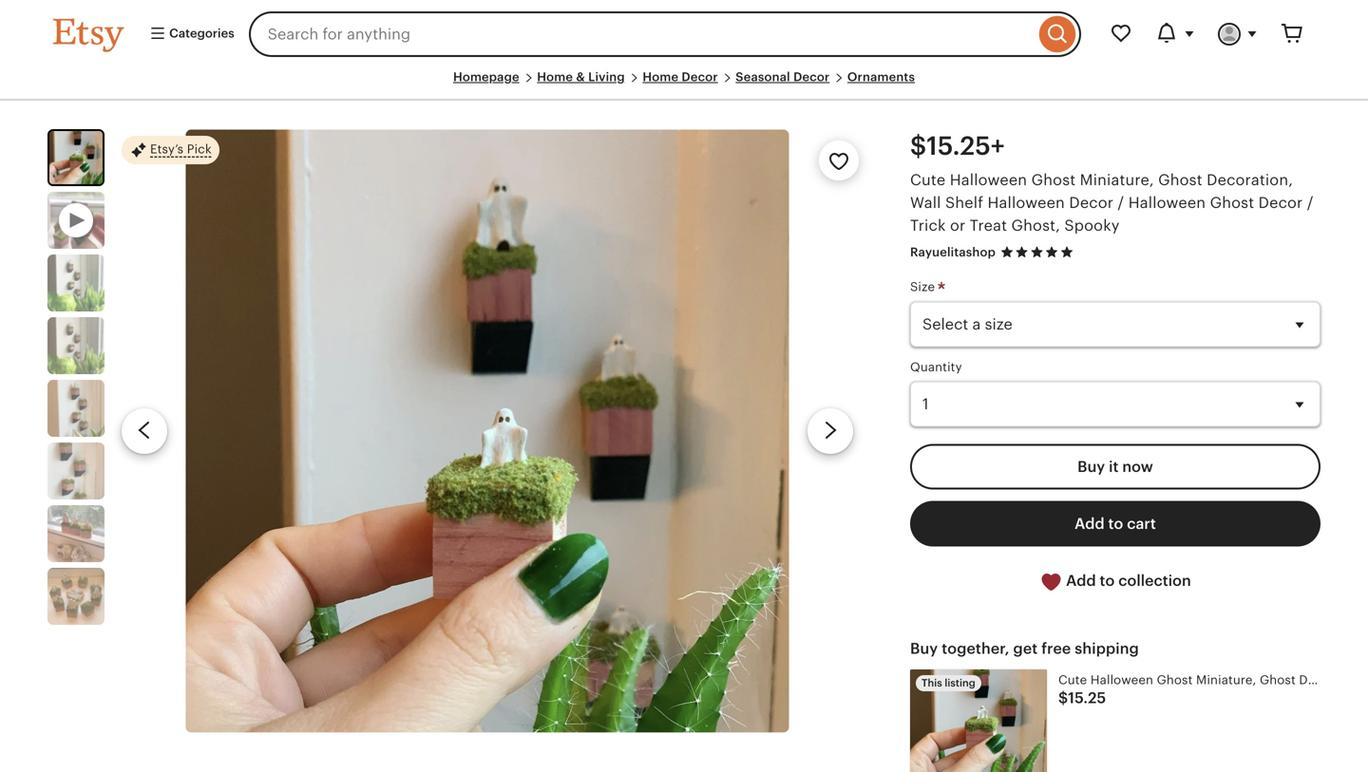 Task type: vqa. For each thing, say whether or not it's contained in the screenshot.
the Throws
no



Task type: describe. For each thing, give the bounding box(es) containing it.
home & living link
[[537, 70, 625, 84]]

etsy's
[[150, 142, 184, 156]]

buy together, get free shipping
[[910, 640, 1139, 657]]

buy it now
[[1078, 458, 1153, 476]]

home for home & living
[[537, 70, 573, 84]]

Search for anything text field
[[249, 11, 1035, 57]]

homepage
[[453, 70, 519, 84]]

add to cart
[[1075, 515, 1156, 533]]

decor up spooky
[[1069, 194, 1114, 211]]

none search field inside categories banner
[[249, 11, 1081, 57]]

it
[[1109, 458, 1119, 476]]

2 horizontal spatial ghost
[[1210, 194, 1254, 211]]

ornaments link
[[847, 70, 915, 84]]

cart
[[1127, 515, 1156, 533]]

home & living
[[537, 70, 625, 84]]

listing
[[945, 677, 975, 689]]

decoration,
[[1207, 171, 1293, 188]]

ghost,
[[1011, 217, 1060, 234]]

1 horizontal spatial cute halloween ghost miniature ghost decoration wall shelf image 1 image
[[186, 129, 789, 733]]

to for collection
[[1100, 572, 1115, 590]]

$ 15.25
[[1058, 690, 1106, 707]]

this
[[922, 677, 942, 689]]

seasonal decor link
[[736, 70, 830, 84]]

1 / from the left
[[1118, 194, 1124, 211]]

add for add to cart
[[1075, 515, 1105, 533]]

add to cart button
[[910, 501, 1321, 547]]

buy for buy it now
[[1078, 458, 1105, 476]]

decor down decoration,
[[1258, 194, 1303, 211]]

15.25
[[1068, 690, 1106, 707]]

cute halloween ghost miniature ghost decoration wall shelf image 5 image
[[48, 443, 105, 500]]

together,
[[942, 640, 1010, 657]]

collection
[[1118, 572, 1191, 590]]

seasonal
[[736, 70, 790, 84]]

now
[[1122, 458, 1153, 476]]

halloween up ghost, in the right of the page
[[988, 194, 1065, 211]]

treat
[[970, 217, 1007, 234]]

cute halloween ghost miniature, ghost decoration, wall shelf halloween decor / halloween ghost decor / trick or treat ghost, spooky image
[[910, 670, 1047, 772]]

homepage link
[[453, 70, 519, 84]]

home decor
[[643, 70, 718, 84]]

size
[[910, 280, 938, 294]]

halloween down miniature, on the right of the page
[[1128, 194, 1206, 211]]

cute halloween ghost miniature ghost decoration wall shelf image 2 image
[[48, 255, 105, 312]]

spooky
[[1064, 217, 1120, 234]]

rayuelitashop
[[910, 245, 996, 259]]

buy it now button
[[910, 444, 1321, 490]]

cute
[[910, 171, 946, 188]]

etsy's pick button
[[122, 135, 219, 165]]

categories button
[[135, 17, 243, 51]]

decor right the seasonal
[[793, 70, 830, 84]]



Task type: locate. For each thing, give the bounding box(es) containing it.
1 vertical spatial buy
[[910, 640, 938, 657]]

&
[[576, 70, 585, 84]]

add down add to cart
[[1066, 572, 1096, 590]]

to inside "button"
[[1100, 572, 1115, 590]]

1 horizontal spatial ghost
[[1158, 171, 1203, 188]]

etsy's pick
[[150, 142, 212, 156]]

cute halloween ghost miniature ghost decoration wall shelf image 1 image
[[186, 129, 789, 733], [49, 131, 103, 184]]

buy for buy together, get free shipping
[[910, 640, 938, 657]]

add inside "button"
[[1066, 572, 1096, 590]]

decor
[[682, 70, 718, 84], [793, 70, 830, 84], [1069, 194, 1114, 211], [1258, 194, 1303, 211]]

buy left it at the right of the page
[[1078, 458, 1105, 476]]

add to collection
[[1062, 572, 1191, 590]]

add inside button
[[1075, 515, 1105, 533]]

1 horizontal spatial /
[[1307, 194, 1314, 211]]

cute halloween ghost miniature, ghost decoration, wall shelf halloween decor / halloween ghost decor / trick or treat ghost, spooky
[[910, 171, 1314, 234]]

halloween up the shelf
[[950, 171, 1027, 188]]

0 horizontal spatial /
[[1118, 194, 1124, 211]]

shelf
[[945, 194, 983, 211]]

cute halloween ghost miniature ghost decoration wall shelf image 4 image
[[48, 380, 105, 437]]

2 / from the left
[[1307, 194, 1314, 211]]

pick
[[187, 142, 212, 156]]

trick
[[910, 217, 946, 234]]

buy up the this
[[910, 640, 938, 657]]

quantity
[[910, 360, 962, 374]]

this listing
[[922, 677, 975, 689]]

1 vertical spatial add
[[1066, 572, 1096, 590]]

add for add to collection
[[1066, 572, 1096, 590]]

living
[[588, 70, 625, 84]]

menu bar
[[53, 68, 1315, 101]]

to for cart
[[1108, 515, 1123, 533]]

home down search for anything text box
[[643, 70, 678, 84]]

categories banner
[[19, 0, 1349, 68]]

categories
[[166, 26, 234, 40]]

to left cart
[[1108, 515, 1123, 533]]

$
[[1058, 690, 1068, 707]]

home for home decor
[[643, 70, 678, 84]]

free
[[1041, 640, 1071, 657]]

halloween
[[950, 171, 1027, 188], [988, 194, 1065, 211], [1128, 194, 1206, 211]]

ghost right miniature, on the right of the page
[[1158, 171, 1203, 188]]

home decor link
[[643, 70, 718, 84]]

0 vertical spatial add
[[1075, 515, 1105, 533]]

/
[[1118, 194, 1124, 211], [1307, 194, 1314, 211]]

seasonal decor
[[736, 70, 830, 84]]

None search field
[[249, 11, 1081, 57]]

buy
[[1078, 458, 1105, 476], [910, 640, 938, 657]]

1 horizontal spatial buy
[[1078, 458, 1105, 476]]

buy inside button
[[1078, 458, 1105, 476]]

cute halloween ghost miniature ghost decoration wall shelf image 7 image
[[48, 568, 105, 625]]

0 vertical spatial buy
[[1078, 458, 1105, 476]]

to inside button
[[1108, 515, 1123, 533]]

home left &
[[537, 70, 573, 84]]

get
[[1013, 640, 1038, 657]]

1 horizontal spatial home
[[643, 70, 678, 84]]

$15.25+
[[910, 131, 1005, 161]]

ghost
[[1031, 171, 1076, 188], [1158, 171, 1203, 188], [1210, 194, 1254, 211]]

home
[[537, 70, 573, 84], [643, 70, 678, 84]]

to left collection
[[1100, 572, 1115, 590]]

ghost down decoration,
[[1210, 194, 1254, 211]]

add to collection button
[[910, 558, 1321, 605]]

wall
[[910, 194, 941, 211]]

decor down categories banner
[[682, 70, 718, 84]]

to
[[1108, 515, 1123, 533], [1100, 572, 1115, 590]]

or
[[950, 217, 966, 234]]

miniature,
[[1080, 171, 1154, 188]]

1 home from the left
[[537, 70, 573, 84]]

cute halloween ghost miniature ghost decoration wall shelf image 6 image
[[48, 506, 105, 563]]

2 home from the left
[[643, 70, 678, 84]]

0 horizontal spatial home
[[537, 70, 573, 84]]

rayuelitashop link
[[910, 245, 996, 259]]

0 horizontal spatial cute halloween ghost miniature ghost decoration wall shelf image 1 image
[[49, 131, 103, 184]]

add left cart
[[1075, 515, 1105, 533]]

add
[[1075, 515, 1105, 533], [1066, 572, 1096, 590]]

shipping
[[1075, 640, 1139, 657]]

cute halloween ghost miniature ghost decoration wall shelf image 3 image
[[48, 317, 105, 374]]

0 horizontal spatial buy
[[910, 640, 938, 657]]

1 vertical spatial to
[[1100, 572, 1115, 590]]

0 horizontal spatial ghost
[[1031, 171, 1076, 188]]

0 vertical spatial to
[[1108, 515, 1123, 533]]

ghost up ghost, in the right of the page
[[1031, 171, 1076, 188]]

ornaments
[[847, 70, 915, 84]]

menu bar containing homepage
[[53, 68, 1315, 101]]



